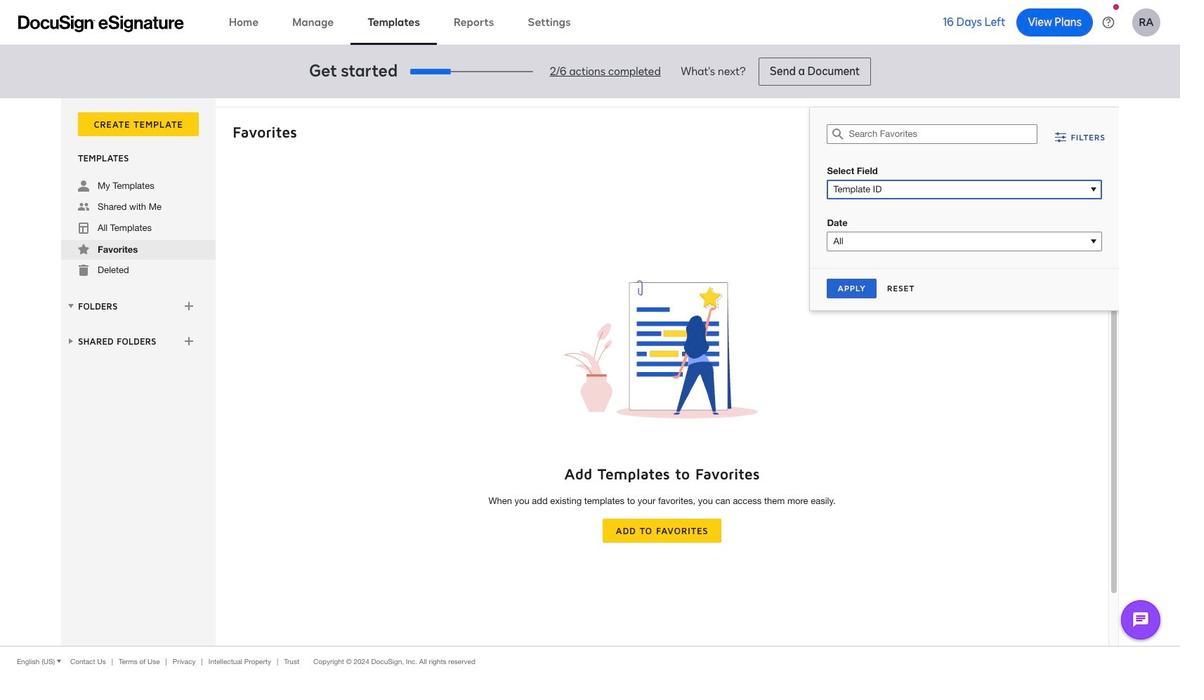 Task type: vqa. For each thing, say whether or not it's contained in the screenshot.
second the folder image from the top
no



Task type: describe. For each thing, give the bounding box(es) containing it.
trash image
[[78, 265, 89, 276]]

view shared folders image
[[65, 336, 77, 347]]

view folders image
[[65, 301, 77, 312]]

more info region
[[0, 647, 1181, 677]]

star filled image
[[78, 244, 89, 255]]

shared image
[[78, 202, 89, 213]]

Search Favorites text field
[[849, 125, 1038, 143]]



Task type: locate. For each thing, give the bounding box(es) containing it.
docusign esignature image
[[18, 15, 184, 32]]

templates image
[[78, 223, 89, 234]]

user image
[[78, 181, 89, 192]]

secondary navigation region
[[61, 98, 1123, 647]]



